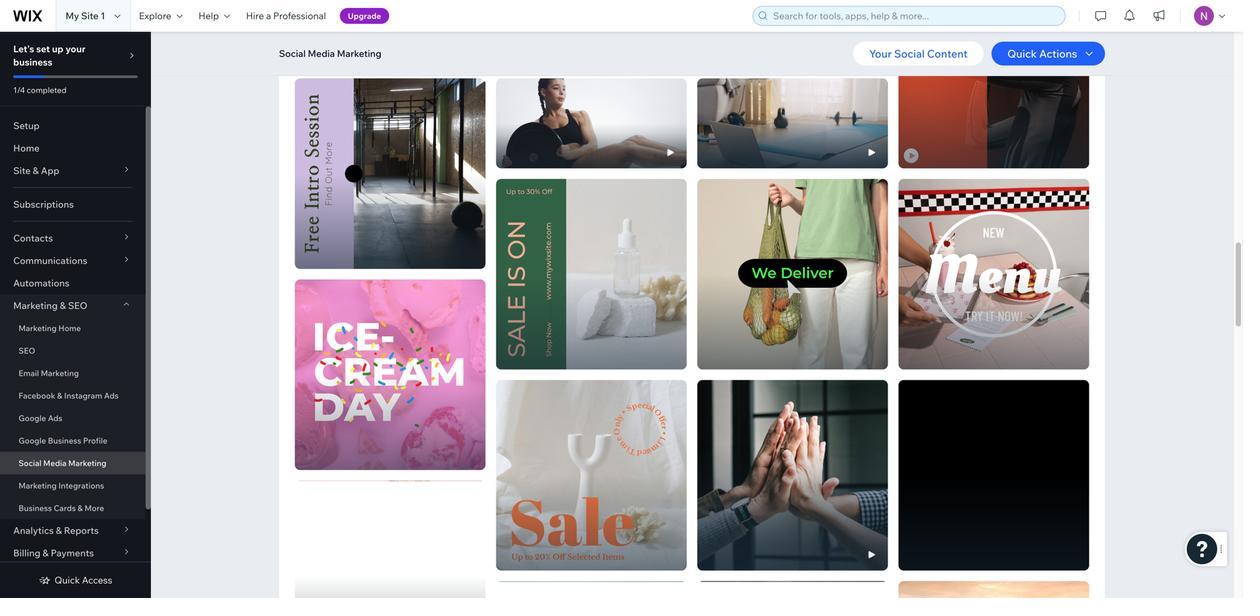 Task type: locate. For each thing, give the bounding box(es) containing it.
social right your
[[894, 47, 925, 60]]

business up analytics
[[19, 503, 52, 513]]

1 vertical spatial site
[[13, 165, 31, 176]]

1 vertical spatial google
[[19, 436, 46, 446]]

media up the marketing integrations
[[43, 458, 66, 468]]

social media marketing link
[[0, 452, 146, 475]]

google down 'facebook'
[[19, 413, 46, 423]]

quick down billing & payments dropdown button
[[55, 575, 80, 586]]

& left more
[[78, 503, 83, 513]]

google ads
[[19, 413, 62, 423]]

home inside home link
[[13, 142, 40, 154]]

0 vertical spatial home
[[13, 142, 40, 154]]

0 horizontal spatial media
[[43, 458, 66, 468]]

your social content
[[869, 47, 968, 60]]

1 horizontal spatial ads
[[104, 391, 119, 401]]

1 horizontal spatial seo
[[68, 300, 87, 311]]

seo
[[68, 300, 87, 311], [19, 346, 35, 356]]

analytics & reports
[[13, 525, 99, 537]]

media
[[308, 48, 335, 59], [43, 458, 66, 468]]

2 horizontal spatial social
[[894, 47, 925, 60]]

quick actions
[[1008, 47, 1077, 60]]

0 vertical spatial business
[[48, 436, 81, 446]]

1 vertical spatial media
[[43, 458, 66, 468]]

more
[[85, 503, 104, 513]]

1 horizontal spatial social
[[279, 48, 306, 59]]

google
[[19, 413, 46, 423], [19, 436, 46, 446]]

1 horizontal spatial media
[[308, 48, 335, 59]]

1 vertical spatial social media marketing
[[19, 458, 106, 468]]

0 horizontal spatial quick
[[55, 575, 80, 586]]

upgrade
[[348, 11, 381, 21]]

setup
[[13, 120, 40, 131]]

home down setup
[[13, 142, 40, 154]]

1 vertical spatial seo
[[19, 346, 35, 356]]

business up social media marketing link
[[48, 436, 81, 446]]

social
[[894, 47, 925, 60], [279, 48, 306, 59], [19, 458, 41, 468]]

0 vertical spatial media
[[308, 48, 335, 59]]

1 google from the top
[[19, 413, 46, 423]]

0 vertical spatial site
[[81, 10, 99, 22]]

& down business cards & more
[[56, 525, 62, 537]]

payments
[[51, 547, 94, 559]]

a
[[266, 10, 271, 22]]

quick access
[[55, 575, 112, 586]]

reports
[[64, 525, 99, 537]]

site left 1
[[81, 10, 99, 22]]

2 google from the top
[[19, 436, 46, 446]]

business cards & more link
[[0, 497, 146, 520]]

marketing up integrations
[[68, 458, 106, 468]]

media inside 'sidebar' element
[[43, 458, 66, 468]]

integrations
[[58, 481, 104, 491]]

& for app
[[33, 165, 39, 176]]

quick for quick actions
[[1008, 47, 1037, 60]]

marketing home link
[[0, 317, 146, 340]]

0 vertical spatial google
[[19, 413, 46, 423]]

google down the google ads
[[19, 436, 46, 446]]

ads up google business profile
[[48, 413, 62, 423]]

home
[[13, 142, 40, 154], [58, 323, 81, 333]]

& inside popup button
[[56, 525, 62, 537]]

1 horizontal spatial home
[[58, 323, 81, 333]]

marketing down upgrade button
[[337, 48, 382, 59]]

& for payments
[[43, 547, 49, 559]]

social media marketing
[[279, 48, 382, 59], [19, 458, 106, 468]]

0 horizontal spatial social media marketing
[[19, 458, 106, 468]]

facebook & instagram ads link
[[0, 385, 146, 407]]

social for social media marketing link
[[19, 458, 41, 468]]

social media marketing down professional
[[279, 48, 382, 59]]

& right 'facebook'
[[57, 391, 62, 401]]

marketing integrations
[[19, 481, 104, 491]]

access
[[82, 575, 112, 586]]

let's
[[13, 43, 34, 55]]

site left app
[[13, 165, 31, 176]]

ads right instagram on the bottom left of page
[[104, 391, 119, 401]]

& inside "link"
[[78, 503, 83, 513]]

home up "seo" link on the bottom of the page
[[58, 323, 81, 333]]

marketing down 'marketing & seo'
[[19, 323, 57, 333]]

ads
[[104, 391, 119, 401], [48, 413, 62, 423]]

1 vertical spatial ads
[[48, 413, 62, 423]]

quick
[[1008, 47, 1037, 60], [55, 575, 80, 586]]

site
[[81, 10, 99, 22], [13, 165, 31, 176]]

0 vertical spatial social media marketing
[[279, 48, 382, 59]]

marketing integrations link
[[0, 475, 146, 497]]

quick inside button
[[1008, 47, 1037, 60]]

business cards & more
[[19, 503, 104, 513]]

email marketing link
[[0, 362, 146, 385]]

business inside "link"
[[19, 503, 52, 513]]

seo down automations "link"
[[68, 300, 87, 311]]

seo up email
[[19, 346, 35, 356]]

0 horizontal spatial social
[[19, 458, 41, 468]]

social media marketing inside button
[[279, 48, 382, 59]]

media down professional
[[308, 48, 335, 59]]

help button
[[191, 0, 238, 32]]

& for seo
[[60, 300, 66, 311]]

& right billing
[[43, 547, 49, 559]]

google ads link
[[0, 407, 146, 430]]

social media marketing for social media marketing button
[[279, 48, 382, 59]]

social up the marketing integrations
[[19, 458, 41, 468]]

marketing
[[337, 48, 382, 59], [13, 300, 58, 311], [19, 323, 57, 333], [41, 368, 79, 378], [68, 458, 106, 468], [19, 481, 57, 491]]

& for reports
[[56, 525, 62, 537]]

social media marketing for social media marketing link
[[19, 458, 106, 468]]

up
[[52, 43, 63, 55]]

0 horizontal spatial site
[[13, 165, 31, 176]]

Search for tools, apps, help & more... field
[[769, 7, 1061, 25]]

business
[[13, 56, 52, 68]]

& left app
[[33, 165, 39, 176]]

social media marketing inside 'sidebar' element
[[19, 458, 106, 468]]

marketing down automations
[[13, 300, 58, 311]]

1 horizontal spatial quick
[[1008, 47, 1037, 60]]

email marketing
[[19, 368, 79, 378]]

social inside 'sidebar' element
[[19, 458, 41, 468]]

media inside button
[[308, 48, 335, 59]]

1 horizontal spatial social media marketing
[[279, 48, 382, 59]]

marketing inside dropdown button
[[13, 300, 58, 311]]

business
[[48, 436, 81, 446], [19, 503, 52, 513]]

0 vertical spatial seo
[[68, 300, 87, 311]]

setup link
[[0, 115, 146, 137]]

your social content button
[[853, 42, 984, 66]]

quick inside button
[[55, 575, 80, 586]]

marketing inside button
[[337, 48, 382, 59]]

quick left actions
[[1008, 47, 1037, 60]]

1 vertical spatial business
[[19, 503, 52, 513]]

social down hire a professional link
[[279, 48, 306, 59]]

0 vertical spatial quick
[[1008, 47, 1037, 60]]

1 vertical spatial home
[[58, 323, 81, 333]]

site & app
[[13, 165, 59, 176]]

google inside 'link'
[[19, 436, 46, 446]]

1 vertical spatial quick
[[55, 575, 80, 586]]

social media marketing down google business profile
[[19, 458, 106, 468]]

business inside 'link'
[[48, 436, 81, 446]]

completed
[[27, 85, 67, 95]]

&
[[33, 165, 39, 176], [60, 300, 66, 311], [57, 391, 62, 401], [78, 503, 83, 513], [56, 525, 62, 537], [43, 547, 49, 559]]

google for google business profile
[[19, 436, 46, 446]]

analytics
[[13, 525, 54, 537]]

your
[[869, 47, 892, 60]]

& down automations "link"
[[60, 300, 66, 311]]

marketing & seo
[[13, 300, 87, 311]]

contacts button
[[0, 227, 146, 250]]

0 horizontal spatial home
[[13, 142, 40, 154]]

seo inside dropdown button
[[68, 300, 87, 311]]



Task type: vqa. For each thing, say whether or not it's contained in the screenshot.
Setup link in the top of the page
yes



Task type: describe. For each thing, give the bounding box(es) containing it.
sidebar element
[[0, 32, 151, 598]]

automations
[[13, 277, 69, 289]]

0 horizontal spatial seo
[[19, 346, 35, 356]]

my site 1
[[66, 10, 105, 22]]

contacts
[[13, 232, 53, 244]]

cards
[[54, 503, 76, 513]]

1 horizontal spatial site
[[81, 10, 99, 22]]

let's set up your business
[[13, 43, 86, 68]]

site & app button
[[0, 160, 146, 182]]

0 vertical spatial ads
[[104, 391, 119, 401]]

home link
[[0, 137, 146, 160]]

quick access button
[[39, 575, 112, 587]]

hire a professional
[[246, 10, 326, 22]]

site inside dropdown button
[[13, 165, 31, 176]]

google business profile link
[[0, 430, 146, 452]]

explore
[[139, 10, 171, 22]]

communications
[[13, 255, 87, 266]]

1/4
[[13, 85, 25, 95]]

help
[[199, 10, 219, 22]]

hire a professional link
[[238, 0, 334, 32]]

media for social media marketing link
[[43, 458, 66, 468]]

google for google ads
[[19, 413, 46, 423]]

professional
[[273, 10, 326, 22]]

billing & payments
[[13, 547, 94, 559]]

& for instagram
[[57, 391, 62, 401]]

marketing up the facebook & instagram ads
[[41, 368, 79, 378]]

google business profile
[[19, 436, 107, 446]]

social media marketing button
[[272, 44, 388, 64]]

your
[[66, 43, 86, 55]]

marketing up business cards & more
[[19, 481, 57, 491]]

social for social media marketing button
[[279, 48, 306, 59]]

subscriptions
[[13, 199, 74, 210]]

instagram
[[64, 391, 102, 401]]

upgrade button
[[340, 8, 389, 24]]

hire
[[246, 10, 264, 22]]

0 horizontal spatial ads
[[48, 413, 62, 423]]

marketing home
[[19, 323, 81, 333]]

billing & payments button
[[0, 542, 146, 565]]

my
[[66, 10, 79, 22]]

content
[[927, 47, 968, 60]]

quick actions button
[[992, 42, 1105, 66]]

subscriptions link
[[0, 193, 146, 216]]

1
[[101, 10, 105, 22]]

billing
[[13, 547, 40, 559]]

facebook
[[19, 391, 55, 401]]

app
[[41, 165, 59, 176]]

quick for quick access
[[55, 575, 80, 586]]

communications button
[[0, 250, 146, 272]]

automations link
[[0, 272, 146, 295]]

home inside marketing home link
[[58, 323, 81, 333]]

email
[[19, 368, 39, 378]]

profile
[[83, 436, 107, 446]]

analytics & reports button
[[0, 520, 146, 542]]

actions
[[1039, 47, 1077, 60]]

media for social media marketing button
[[308, 48, 335, 59]]

1/4 completed
[[13, 85, 67, 95]]

facebook & instagram ads
[[19, 391, 119, 401]]

set
[[36, 43, 50, 55]]

marketing & seo button
[[0, 295, 146, 317]]

seo link
[[0, 340, 146, 362]]



